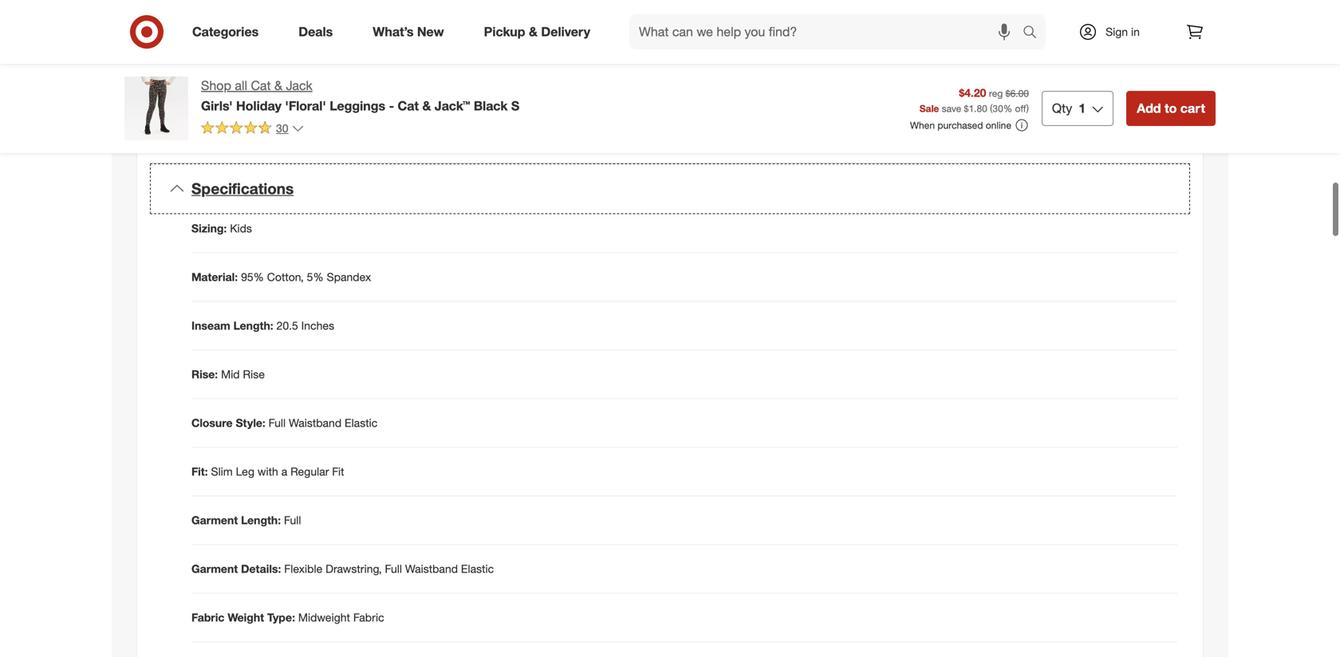 Task type: locate. For each thing, give the bounding box(es) containing it.
fit
[[332, 465, 344, 479]]

style:
[[236, 416, 266, 430]]

30 down reg
[[993, 103, 1004, 114]]

garment
[[192, 514, 238, 528], [192, 562, 238, 576]]

online
[[986, 119, 1012, 131]]

30 inside '$4.20 reg $6.00 sale save $ 1.80 ( 30 % off )'
[[993, 103, 1004, 114]]

1 vertical spatial elastic
[[461, 562, 494, 576]]

show
[[186, 125, 210, 137]]

30
[[993, 103, 1004, 114], [276, 121, 289, 135]]

fit:
[[192, 465, 208, 479]]

1 horizontal spatial elastic
[[461, 562, 494, 576]]

jack
[[286, 78, 313, 93]]

0 vertical spatial length:
[[234, 319, 273, 333]]

0 vertical spatial garment
[[192, 514, 238, 528]]

)
[[1027, 103, 1030, 114]]

full right drawstring,
[[385, 562, 402, 576]]

drawstring,
[[326, 562, 382, 576]]

length:
[[234, 319, 273, 333], [241, 514, 281, 528]]

0 vertical spatial waistband
[[289, 416, 342, 430]]

regular
[[291, 465, 329, 479]]

sale
[[920, 103, 940, 114]]

1 vertical spatial garment
[[192, 562, 238, 576]]

length: up the details:
[[241, 514, 281, 528]]

0 horizontal spatial waistband
[[289, 416, 342, 430]]

waistband right drawstring,
[[405, 562, 458, 576]]

1 fabric from the left
[[192, 611, 225, 625]]

add
[[1138, 101, 1162, 116]]

length: for garment length:
[[241, 514, 281, 528]]

1 garment from the top
[[192, 514, 238, 528]]

1 vertical spatial full
[[284, 514, 301, 528]]

1 vertical spatial 30
[[276, 121, 289, 135]]

& left jack™
[[423, 98, 431, 114]]

1 horizontal spatial fabric
[[353, 611, 384, 625]]

1 vertical spatial cat
[[398, 98, 419, 114]]

fit: slim leg with a regular fit
[[192, 465, 344, 479]]

cotton,
[[267, 270, 304, 284]]

jack™
[[435, 98, 471, 114]]

$4.20
[[960, 86, 987, 100]]

spandex
[[327, 270, 371, 284]]

0 vertical spatial &
[[529, 24, 538, 40]]

deals
[[299, 24, 333, 40]]

'floral'
[[285, 98, 326, 114]]

when
[[911, 119, 935, 131]]

full
[[269, 416, 286, 430], [284, 514, 301, 528], [385, 562, 402, 576]]

rise:
[[192, 368, 218, 382]]

waistband
[[289, 416, 342, 430], [405, 562, 458, 576]]

inches
[[301, 319, 334, 333]]

1 vertical spatial &
[[275, 78, 283, 93]]

95%
[[241, 270, 264, 284]]

1 vertical spatial waistband
[[405, 562, 458, 576]]

(
[[991, 103, 993, 114]]

girls'
[[201, 98, 233, 114]]

shop
[[201, 78, 231, 93]]

& right pickup
[[529, 24, 538, 40]]

0 horizontal spatial 30
[[276, 121, 289, 135]]

rise: mid rise
[[192, 368, 265, 382]]

full for full waistband elastic
[[269, 416, 286, 430]]

fabric right midweight
[[353, 611, 384, 625]]

0 vertical spatial full
[[269, 416, 286, 430]]

specifications
[[192, 179, 294, 198]]

1 horizontal spatial cat
[[398, 98, 419, 114]]

delivery
[[541, 24, 591, 40]]

sizing: kids
[[192, 222, 252, 236]]

0 horizontal spatial &
[[275, 78, 283, 93]]

$
[[965, 103, 969, 114]]

fabric left the weight at bottom
[[192, 611, 225, 625]]

what's
[[373, 24, 414, 40]]

1 vertical spatial length:
[[241, 514, 281, 528]]

1 horizontal spatial waistband
[[405, 562, 458, 576]]

length: left 20.5
[[234, 319, 273, 333]]

2 garment from the top
[[192, 562, 238, 576]]

sign in
[[1106, 25, 1140, 39]]

garment details: flexible drawstring, full waistband elastic
[[192, 562, 494, 576]]

full right style:
[[269, 416, 286, 430]]

0 horizontal spatial fabric
[[192, 611, 225, 625]]

garment down "slim"
[[192, 514, 238, 528]]

fabric
[[192, 611, 225, 625], [353, 611, 384, 625]]

mid
[[221, 368, 240, 382]]

full down the a
[[284, 514, 301, 528]]

save
[[942, 103, 962, 114]]

holiday
[[236, 98, 282, 114]]

1 horizontal spatial 30
[[993, 103, 1004, 114]]

What can we help you find? suggestions appear below search field
[[630, 14, 1027, 49]]

elastic
[[345, 416, 378, 430], [461, 562, 494, 576]]

cat right -
[[398, 98, 419, 114]]

0 horizontal spatial cat
[[251, 78, 271, 93]]

material: 95% cotton, 5% spandex
[[192, 270, 371, 284]]

&
[[529, 24, 538, 40], [275, 78, 283, 93], [423, 98, 431, 114]]

closure style: full waistband elastic
[[192, 416, 378, 430]]

slim
[[211, 465, 233, 479]]

leg
[[236, 465, 255, 479]]

0 vertical spatial cat
[[251, 78, 271, 93]]

categories link
[[179, 14, 279, 49]]

30 down the 'floral'
[[276, 121, 289, 135]]

0 vertical spatial 30
[[993, 103, 1004, 114]]

0 horizontal spatial elastic
[[345, 416, 378, 430]]

garment left the details:
[[192, 562, 238, 576]]

with
[[258, 465, 278, 479]]

cat right all
[[251, 78, 271, 93]]

waistband up regular
[[289, 416, 342, 430]]

pickup & delivery link
[[471, 14, 611, 49]]

2 vertical spatial &
[[423, 98, 431, 114]]

cat
[[251, 78, 271, 93], [398, 98, 419, 114]]

-
[[389, 98, 394, 114]]

1
[[1079, 101, 1086, 116]]

1.80
[[969, 103, 988, 114]]

garment for garment details: flexible drawstring, full waistband elastic
[[192, 562, 238, 576]]

& left jack
[[275, 78, 283, 93]]

rise
[[243, 368, 265, 382]]



Task type: vqa. For each thing, say whether or not it's contained in the screenshot.
Details:
yes



Task type: describe. For each thing, give the bounding box(es) containing it.
purchased
[[938, 119, 984, 131]]

2 fabric from the left
[[353, 611, 384, 625]]

categories
[[192, 24, 259, 40]]

20.5
[[277, 319, 298, 333]]

weight
[[228, 611, 264, 625]]

pickup & delivery
[[484, 24, 591, 40]]

%
[[1004, 103, 1013, 114]]

0 vertical spatial elastic
[[345, 416, 378, 430]]

full for full
[[284, 514, 301, 528]]

pickup
[[484, 24, 526, 40]]

new
[[417, 24, 444, 40]]

garment length: full
[[192, 514, 301, 528]]

show more button
[[179, 118, 242, 143]]

closure
[[192, 416, 233, 430]]

type:
[[267, 611, 295, 625]]

sign in link
[[1066, 14, 1165, 49]]

2 horizontal spatial &
[[529, 24, 538, 40]]

s
[[512, 98, 520, 114]]

all
[[235, 78, 247, 93]]

garment for garment length: full
[[192, 514, 238, 528]]

kids
[[230, 222, 252, 236]]

flexible
[[284, 562, 323, 576]]

$4.20 reg $6.00 sale save $ 1.80 ( 30 % off )
[[920, 86, 1030, 114]]

what's new
[[373, 24, 444, 40]]

length: for inseam length:
[[234, 319, 273, 333]]

a
[[282, 465, 288, 479]]

deals link
[[285, 14, 353, 49]]

leggings
[[330, 98, 386, 114]]

30 link
[[201, 120, 305, 139]]

specifications button
[[150, 163, 1191, 214]]

qty
[[1053, 101, 1073, 116]]

sizing:
[[192, 222, 227, 236]]

show more
[[186, 125, 235, 137]]

search
[[1016, 26, 1054, 41]]

search button
[[1016, 14, 1054, 53]]

reg
[[990, 87, 1004, 99]]

inseam length: 20.5 inches
[[192, 319, 334, 333]]

in
[[1132, 25, 1140, 39]]

black
[[474, 98, 508, 114]]

sign
[[1106, 25, 1129, 39]]

shop all cat & jack girls' holiday 'floral' leggings - cat & jack™ black s
[[201, 78, 520, 114]]

material:
[[192, 270, 238, 284]]

when purchased online
[[911, 119, 1012, 131]]

what's new link
[[359, 14, 464, 49]]

2 vertical spatial full
[[385, 562, 402, 576]]

fabric weight type: midweight fabric
[[192, 611, 384, 625]]

add to cart
[[1138, 101, 1206, 116]]

5%
[[307, 270, 324, 284]]

to
[[1165, 101, 1178, 116]]

midweight
[[298, 611, 350, 625]]

cart
[[1181, 101, 1206, 116]]

add to cart button
[[1127, 91, 1216, 126]]

image of girls' holiday 'floral' leggings - cat & jack™ black s image
[[125, 77, 188, 140]]

off
[[1016, 103, 1027, 114]]

inseam
[[192, 319, 230, 333]]

more
[[213, 125, 235, 137]]

$6.00
[[1006, 87, 1030, 99]]

1 horizontal spatial &
[[423, 98, 431, 114]]

details:
[[241, 562, 281, 576]]

qty 1
[[1053, 101, 1086, 116]]



